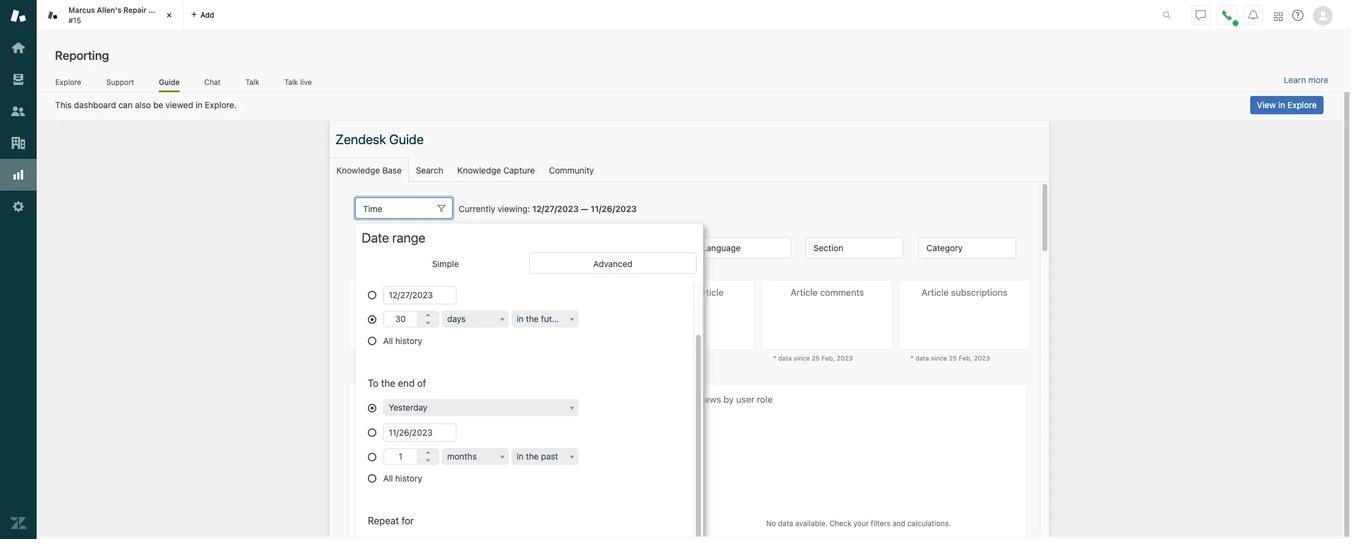 Task type: vqa. For each thing, say whether or not it's contained in the screenshot.
‭How Do I Publish My Content In Other Languages?‬ ‭General‬ > ‭Faq‬ Last Edited 17 Min Ago
no



Task type: locate. For each thing, give the bounding box(es) containing it.
in right viewed
[[196, 100, 203, 110]]

views image
[[10, 72, 26, 87]]

talk
[[246, 77, 259, 87], [284, 77, 298, 87]]

1 horizontal spatial in
[[1279, 100, 1286, 110]]

talk live
[[284, 77, 312, 87]]

support
[[106, 77, 134, 87]]

view in explore
[[1257, 100, 1317, 110]]

ticket
[[149, 6, 171, 15]]

live
[[300, 77, 312, 87]]

2 talk from the left
[[284, 77, 298, 87]]

learn more link
[[1284, 75, 1329, 86]]

chat link
[[204, 77, 221, 90]]

in
[[196, 100, 203, 110], [1279, 100, 1286, 110]]

learn more
[[1284, 75, 1329, 85]]

talk for talk
[[246, 77, 259, 87]]

add button
[[183, 0, 222, 30]]

viewed
[[166, 100, 193, 110]]

view in explore button
[[1251, 96, 1324, 114]]

tab
[[37, 0, 183, 31]]

zendesk support image
[[10, 8, 26, 24]]

1 vertical spatial explore
[[1288, 100, 1317, 110]]

0 horizontal spatial in
[[196, 100, 203, 110]]

1 horizontal spatial talk
[[284, 77, 298, 87]]

talk for talk live
[[284, 77, 298, 87]]

tab containing marcus allen's repair ticket
[[37, 0, 183, 31]]

in inside view in explore "button"
[[1279, 100, 1286, 110]]

explore inside "button"
[[1288, 100, 1317, 110]]

notifications image
[[1249, 10, 1259, 20]]

zendesk products image
[[1275, 12, 1283, 20]]

talk right chat
[[246, 77, 259, 87]]

2 in from the left
[[1279, 100, 1286, 110]]

marcus
[[68, 6, 95, 15]]

0 vertical spatial explore
[[55, 77, 81, 87]]

explore
[[55, 77, 81, 87], [1288, 100, 1317, 110]]

zendesk image
[[10, 515, 26, 531]]

button displays agent's chat status as invisible. image
[[1196, 10, 1206, 20]]

allen's
[[97, 6, 122, 15]]

reporting image
[[10, 167, 26, 183]]

talk left live
[[284, 77, 298, 87]]

explore down learn more link
[[1288, 100, 1317, 110]]

1 in from the left
[[196, 100, 203, 110]]

talk live link
[[284, 77, 312, 90]]

this dashboard can also be viewed in explore.
[[55, 100, 237, 110]]

dashboard
[[74, 100, 116, 110]]

in right view
[[1279, 100, 1286, 110]]

admin image
[[10, 199, 26, 215]]

0 horizontal spatial talk
[[246, 77, 259, 87]]

more
[[1309, 75, 1329, 85]]

1 horizontal spatial explore
[[1288, 100, 1317, 110]]

explore up this
[[55, 77, 81, 87]]

1 talk from the left
[[246, 77, 259, 87]]



Task type: describe. For each thing, give the bounding box(es) containing it.
chat
[[204, 77, 221, 87]]

add
[[201, 10, 214, 19]]

view
[[1257, 100, 1276, 110]]

get help image
[[1293, 10, 1304, 21]]

tabs tab list
[[37, 0, 1151, 31]]

0 horizontal spatial explore
[[55, 77, 81, 87]]

explore.
[[205, 100, 237, 110]]

this
[[55, 100, 72, 110]]

get started image
[[10, 40, 26, 56]]

guide
[[159, 77, 180, 87]]

can
[[118, 100, 133, 110]]

reporting
[[55, 48, 109, 62]]

marcus allen's repair ticket #15
[[68, 6, 171, 25]]

main element
[[0, 0, 37, 539]]

support link
[[106, 77, 135, 90]]

#15
[[68, 16, 81, 25]]

guide link
[[159, 77, 180, 92]]

learn
[[1284, 75, 1307, 85]]

close image
[[163, 9, 175, 21]]

organizations image
[[10, 135, 26, 151]]

be
[[153, 100, 163, 110]]

talk link
[[245, 77, 260, 90]]

customers image
[[10, 103, 26, 119]]

also
[[135, 100, 151, 110]]

explore link
[[55, 77, 82, 90]]

repair
[[123, 6, 147, 15]]



